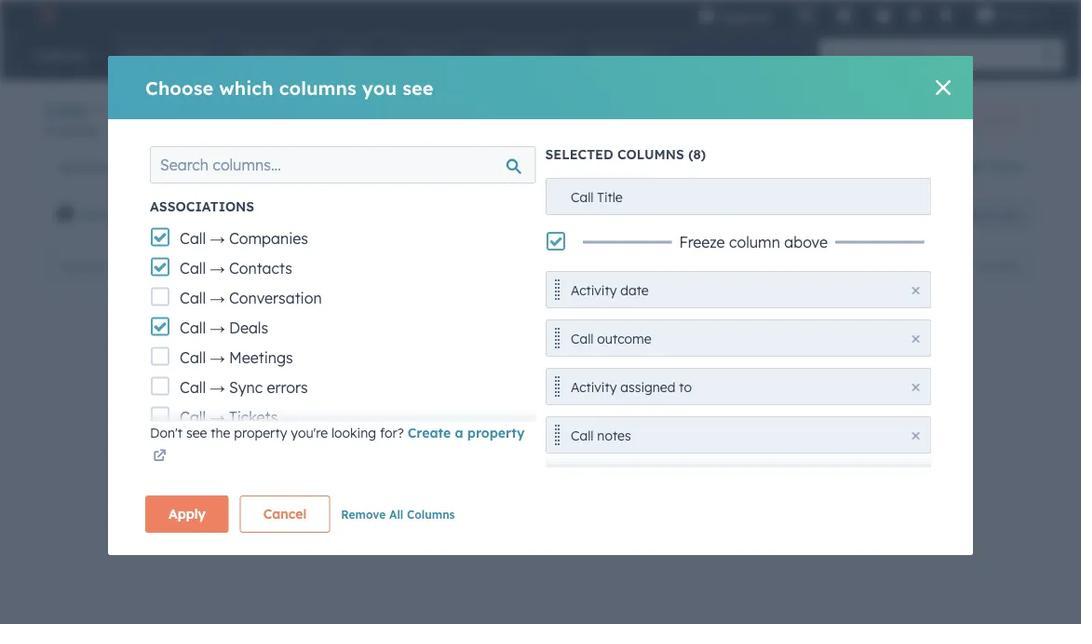 Task type: describe. For each thing, give the bounding box(es) containing it.
call → conversation
[[180, 288, 322, 307]]

for?
[[380, 424, 404, 441]]

search button
[[1033, 39, 1065, 71]]

sync
[[229, 378, 263, 396]]

again
[[351, 421, 386, 437]]

save
[[969, 208, 994, 222]]

settings image
[[907, 8, 924, 25]]

expecting to see a new item? try again in a few seconds as the system catches up.
[[146, 421, 534, 460]]

contacts
[[229, 259, 292, 277]]

activity assigned to button
[[546, 368, 932, 405]]

freeze
[[679, 232, 725, 251]]

create
[[408, 424, 451, 441]]

link opens in a new window image
[[153, 450, 166, 463]]

duration
[[561, 207, 617, 223]]

apply button
[[145, 496, 229, 533]]

choose which columns you see
[[145, 76, 434, 99]]

advanced
[[683, 207, 748, 223]]

call → companies
[[180, 229, 308, 247]]

remove all columns button
[[341, 503, 455, 526]]

funky button
[[966, 0, 1058, 30]]

call → meetings
[[180, 348, 293, 367]]

call analytics
[[951, 113, 1021, 127]]

save view button
[[936, 200, 1037, 230]]

Search columns... search field
[[150, 146, 536, 184]]

import
[[871, 113, 908, 127]]

call → tickets
[[180, 408, 278, 426]]

Search call name or notes search field
[[49, 249, 269, 283]]

cancel button
[[240, 496, 330, 533]]

funky town image
[[977, 7, 994, 23]]

recorded calls
[[60, 159, 149, 175]]

all for clear all
[[873, 207, 890, 223]]

transcript available button
[[75, 197, 217, 234]]

activity for activity assigned to popup button
[[240, 207, 290, 223]]

→ for sync
[[210, 378, 225, 396]]

activity assigned to for activity assigned to popup button
[[240, 207, 369, 223]]

2 horizontal spatial see
[[403, 76, 434, 99]]

don't
[[150, 424, 183, 441]]

1 horizontal spatial the
[[295, 380, 325, 403]]

call outcome button
[[546, 319, 932, 356]]

export button
[[870, 254, 930, 278]]

clear all button
[[823, 197, 902, 234]]

call for call → conversation
[[180, 288, 206, 307]]

views
[[989, 158, 1025, 175]]

call duration button
[[520, 197, 640, 234]]

0
[[45, 123, 52, 137]]

search image
[[1043, 48, 1056, 61]]

the inside expecting to see a new item? try again in a few seconds as the system catches up.
[[514, 421, 534, 437]]

→ for meetings
[[210, 348, 225, 367]]

→ for conversation
[[210, 288, 225, 307]]

call for call notes
[[571, 427, 593, 444]]

outcome
[[597, 330, 651, 347]]

call for call outcome
[[571, 330, 593, 347]]

recorded calls button
[[45, 148, 421, 185]]

calling icon button
[[790, 3, 822, 27]]

calls
[[122, 159, 149, 175]]

transcript available
[[80, 207, 211, 223]]

funky
[[998, 7, 1030, 22]]

→ for companies
[[210, 229, 225, 247]]

close image for choose which columns you see
[[936, 80, 951, 95]]

title
[[597, 189, 623, 205]]

activity date button
[[546, 271, 932, 308]]

edit columns
[[953, 259, 1020, 273]]

0 horizontal spatial a
[[251, 421, 260, 437]]

link opens in a new window image
[[153, 445, 166, 468]]

call for call → companies
[[180, 229, 206, 247]]

analytics
[[974, 113, 1021, 127]]

notes
[[597, 427, 631, 444]]

for
[[263, 380, 290, 403]]

call for call → tickets
[[180, 408, 206, 426]]

assigned for activity assigned to button
[[620, 379, 675, 395]]

activity assigned to for activity assigned to button
[[571, 379, 692, 395]]

call for call duration
[[532, 207, 557, 223]]

all views link
[[956, 148, 1037, 185]]

errors
[[267, 378, 308, 396]]

upgrade image
[[699, 8, 715, 25]]

hubspot link
[[22, 4, 70, 26]]

a inside choose which columns you see dialog
[[455, 424, 464, 441]]

close image for call outcome
[[912, 335, 920, 342]]

up.
[[244, 444, 263, 460]]

see inside expecting to see a new item? try again in a few seconds as the system catches up.
[[227, 421, 248, 437]]

looking
[[332, 424, 377, 441]]

in
[[390, 421, 401, 437]]

call for call → meetings
[[180, 348, 206, 367]]

(8)
[[689, 146, 706, 163]]

to inside expecting to see a new item? try again in a few seconds as the system catches up.
[[211, 421, 223, 437]]

associations
[[150, 198, 255, 215]]

deals
[[229, 318, 268, 337]]

call for call analytics
[[951, 113, 970, 127]]

→ for tickets
[[210, 408, 225, 426]]

columns inside button
[[407, 508, 455, 522]]

remove
[[341, 508, 386, 522]]

expecting
[[146, 421, 207, 437]]

notifications button
[[931, 0, 962, 30]]

activity for activity assigned to button
[[571, 379, 617, 395]]

assigned for activity assigned to popup button
[[294, 207, 352, 223]]

view
[[997, 208, 1021, 222]]

calls
[[45, 99, 90, 122]]

as
[[496, 421, 510, 437]]

records
[[55, 123, 97, 137]]

all views
[[968, 158, 1025, 175]]

calls banner
[[45, 97, 1037, 148]]

save view
[[969, 208, 1021, 222]]

selected columns (8)
[[546, 146, 706, 163]]

advanced filters (2) button
[[652, 197, 823, 234]]

call for call → contacts
[[180, 259, 206, 277]]

call for call → sync errors
[[180, 378, 206, 396]]

notifications image
[[938, 8, 955, 25]]

column
[[729, 232, 780, 251]]

filters.
[[404, 380, 463, 403]]



Task type: locate. For each thing, give the bounding box(es) containing it.
0 vertical spatial activity
[[240, 207, 290, 223]]

to inside popup button
[[356, 207, 369, 223]]

1 horizontal spatial property
[[468, 424, 525, 441]]

transcript
[[80, 207, 146, 223]]

conversation
[[229, 288, 322, 307]]

2 horizontal spatial all
[[968, 158, 985, 175]]

call inside button
[[532, 207, 557, 223]]

activity for activity date button
[[571, 282, 617, 298]]

2 property from the left
[[468, 424, 525, 441]]

above
[[784, 232, 828, 251]]

a right in
[[405, 421, 413, 437]]

create a property link
[[150, 424, 525, 468]]

0 horizontal spatial activity assigned to
[[240, 207, 369, 223]]

try
[[329, 421, 348, 437]]

catches
[[193, 444, 241, 460]]

4 → from the top
[[210, 318, 225, 337]]

choose which columns you see dialog
[[108, 56, 974, 624]]

which
[[219, 76, 274, 99]]

2 → from the top
[[210, 259, 225, 277]]

menu
[[686, 0, 1059, 30]]

6 → from the top
[[210, 378, 225, 396]]

0 vertical spatial to
[[356, 207, 369, 223]]

5 → from the top
[[210, 348, 225, 367]]

0 vertical spatial all
[[968, 158, 985, 175]]

no
[[146, 380, 173, 403]]

a right create
[[455, 424, 464, 441]]

choose
[[145, 76, 214, 99]]

create a property
[[408, 424, 525, 441]]

activity assigned to
[[240, 207, 369, 223], [571, 379, 692, 395]]

2 vertical spatial to
[[211, 421, 223, 437]]

selected
[[546, 146, 614, 163]]

call → contacts
[[180, 259, 292, 277]]

close image for activity date
[[912, 287, 920, 294]]

menu item
[[784, 0, 788, 30]]

hubspot image
[[34, 4, 56, 26]]

call for call → deals
[[180, 318, 206, 337]]

see up catches
[[186, 424, 207, 441]]

see right "you"
[[403, 76, 434, 99]]

assigned inside button
[[620, 379, 675, 395]]

recorded
[[60, 159, 118, 175]]

all inside button
[[873, 207, 890, 223]]

→ down call → deals
[[210, 348, 225, 367]]

to inside button
[[679, 379, 692, 395]]

assigned down search columns... search field
[[294, 207, 352, 223]]

all right clear
[[873, 207, 890, 223]]

1 horizontal spatial activity assigned to
[[571, 379, 692, 395]]

edit
[[953, 259, 974, 273]]

assigned down outcome
[[620, 379, 675, 395]]

→ up call → deals
[[210, 288, 225, 307]]

→ for contacts
[[210, 259, 225, 277]]

1 horizontal spatial columns
[[618, 146, 685, 163]]

a
[[251, 421, 260, 437], [405, 421, 413, 437], [455, 424, 464, 441]]

1 horizontal spatial assigned
[[620, 379, 675, 395]]

0 records
[[45, 123, 97, 137]]

3 → from the top
[[210, 288, 225, 307]]

1 vertical spatial columns
[[977, 259, 1020, 273]]

to for activity assigned to popup button
[[356, 207, 369, 223]]

0 horizontal spatial to
[[211, 421, 223, 437]]

1 horizontal spatial to
[[356, 207, 369, 223]]

settings link
[[904, 5, 927, 25]]

2 horizontal spatial the
[[514, 421, 534, 437]]

2 vertical spatial all
[[389, 508, 404, 522]]

call inside banner
[[951, 113, 970, 127]]

call → deals
[[180, 318, 268, 337]]

to for activity assigned to button
[[679, 379, 692, 395]]

1 vertical spatial close image
[[912, 383, 920, 391]]

→ down call → companies
[[210, 259, 225, 277]]

apply
[[169, 506, 206, 522]]

→ for deals
[[210, 318, 225, 337]]

1 horizontal spatial a
[[405, 421, 413, 437]]

close image inside call notes button
[[912, 432, 920, 439]]

2 vertical spatial activity
[[571, 379, 617, 395]]

all for remove all columns
[[389, 508, 404, 522]]

marketplaces image
[[837, 8, 853, 25]]

(2)
[[794, 207, 811, 223]]

the right the for
[[295, 380, 325, 403]]

close image for call notes
[[912, 432, 920, 439]]

all right the remove at the bottom left of the page
[[389, 508, 404, 522]]

→ down associations
[[210, 229, 225, 247]]

seconds
[[442, 421, 492, 437]]

marketplaces button
[[825, 0, 865, 30]]

clear
[[835, 207, 869, 223]]

close image inside activity assigned to button
[[912, 383, 920, 391]]

see up up.
[[227, 421, 248, 437]]

freeze column above
[[679, 232, 828, 251]]

new
[[263, 421, 288, 437]]

0 vertical spatial close image
[[936, 80, 951, 95]]

date
[[620, 282, 649, 298]]

Search HubSpot search field
[[820, 39, 1048, 71]]

import button
[[855, 105, 924, 135]]

assigned inside popup button
[[294, 207, 352, 223]]

call notes button
[[546, 416, 932, 453]]

property right create
[[468, 424, 525, 441]]

all inside button
[[389, 508, 404, 522]]

meetings
[[229, 348, 293, 367]]

all left views on the right top of the page
[[968, 158, 985, 175]]

property
[[234, 424, 287, 441], [468, 424, 525, 441]]

activity up call notes
[[571, 379, 617, 395]]

1 vertical spatial close image
[[912, 287, 920, 294]]

don't see the property you're looking for?
[[150, 424, 408, 441]]

call notes
[[571, 427, 631, 444]]

the up catches
[[211, 424, 231, 441]]

0 horizontal spatial assigned
[[294, 207, 352, 223]]

the
[[295, 380, 325, 403], [514, 421, 534, 437], [211, 424, 231, 441]]

system
[[146, 444, 189, 460]]

→ left deals
[[210, 318, 225, 337]]

0 vertical spatial close image
[[912, 335, 920, 342]]

0 horizontal spatial property
[[234, 424, 287, 441]]

activity inside popup button
[[240, 207, 290, 223]]

see
[[403, 76, 434, 99], [227, 421, 248, 437], [186, 424, 207, 441]]

few
[[416, 421, 438, 437]]

you're
[[291, 424, 328, 441]]

the inside choose which columns you see dialog
[[211, 424, 231, 441]]

activity
[[240, 207, 290, 223], [571, 282, 617, 298], [571, 379, 617, 395]]

tickets
[[229, 408, 278, 426]]

0 horizontal spatial the
[[211, 424, 231, 441]]

0 horizontal spatial see
[[186, 424, 207, 441]]

activity left date
[[571, 282, 617, 298]]

0 vertical spatial columns
[[279, 76, 357, 99]]

columns left (8) on the right top
[[618, 146, 685, 163]]

help button
[[868, 0, 900, 30]]

call → sync errors
[[180, 378, 308, 396]]

activity up companies
[[240, 207, 290, 223]]

2 vertical spatial close image
[[912, 432, 920, 439]]

call for call title
[[571, 189, 593, 205]]

2 close image from the top
[[912, 383, 920, 391]]

columns right edit
[[977, 259, 1020, 273]]

a left new at the left bottom of the page
[[251, 421, 260, 437]]

1 vertical spatial assigned
[[620, 379, 675, 395]]

columns right the remove at the bottom left of the page
[[407, 508, 455, 522]]

1 close image from the top
[[912, 335, 920, 342]]

close image inside call outcome button
[[912, 335, 920, 342]]

to up catches
[[211, 421, 223, 437]]

close image for activity assigned to
[[912, 383, 920, 391]]

columns inside button
[[977, 259, 1020, 273]]

cancel
[[263, 506, 307, 522]]

activity assigned to inside popup button
[[240, 207, 369, 223]]

0 horizontal spatial columns
[[407, 508, 455, 522]]

→ down "matches"
[[210, 408, 225, 426]]

matches
[[178, 380, 257, 403]]

0 horizontal spatial columns
[[279, 76, 357, 99]]

property up up.
[[234, 424, 287, 441]]

0 vertical spatial columns
[[618, 146, 685, 163]]

close image
[[912, 335, 920, 342], [912, 383, 920, 391]]

activity assigned to inside button
[[571, 379, 692, 395]]

export
[[882, 259, 917, 273]]

all
[[968, 158, 985, 175], [873, 207, 890, 223], [389, 508, 404, 522]]

0 vertical spatial activity assigned to
[[240, 207, 369, 223]]

advanced filters (2)
[[683, 207, 811, 223]]

→ left the sync
[[210, 378, 225, 396]]

remove all columns
[[341, 508, 455, 522]]

1 vertical spatial to
[[679, 379, 692, 395]]

activity date
[[571, 282, 649, 298]]

to up call notes button
[[679, 379, 692, 395]]

to down search columns... search field
[[356, 207, 369, 223]]

columns left "you"
[[279, 76, 357, 99]]

the right as
[[514, 421, 534, 437]]

help image
[[876, 8, 893, 25]]

current
[[331, 380, 399, 403]]

call title
[[571, 189, 623, 205]]

1 vertical spatial all
[[873, 207, 890, 223]]

0 vertical spatial assigned
[[294, 207, 352, 223]]

2 horizontal spatial a
[[455, 424, 464, 441]]

1 vertical spatial activity
[[571, 282, 617, 298]]

columns inside dialog
[[279, 76, 357, 99]]

1 horizontal spatial see
[[227, 421, 248, 437]]

1 horizontal spatial columns
[[977, 259, 1020, 273]]

no matches for the current filters.
[[146, 380, 463, 403]]

to
[[356, 207, 369, 223], [679, 379, 692, 395], [211, 421, 223, 437]]

call
[[951, 113, 970, 127], [571, 189, 593, 205], [532, 207, 557, 223], [180, 229, 206, 247], [180, 259, 206, 277], [180, 288, 206, 307], [180, 318, 206, 337], [571, 330, 593, 347], [180, 348, 206, 367], [180, 378, 206, 396], [180, 408, 206, 426], [571, 427, 593, 444]]

1 vertical spatial columns
[[407, 508, 455, 522]]

2 horizontal spatial to
[[679, 379, 692, 395]]

item?
[[292, 421, 326, 437]]

filters
[[752, 207, 790, 223]]

menu containing funky
[[686, 0, 1059, 30]]

activity assigned to button
[[228, 197, 377, 234]]

edit columns button
[[941, 254, 1032, 278]]

1 vertical spatial activity assigned to
[[571, 379, 692, 395]]

0 horizontal spatial all
[[389, 508, 404, 522]]

assigned
[[294, 207, 352, 223], [620, 379, 675, 395]]

1 property from the left
[[234, 424, 287, 441]]

activity assigned to up companies
[[240, 207, 369, 223]]

activity assigned to down outcome
[[571, 379, 692, 395]]

calling icon image
[[797, 7, 814, 24]]

7 → from the top
[[210, 408, 225, 426]]

close image inside activity date button
[[912, 287, 920, 294]]

clear all
[[835, 207, 890, 223]]

calls button
[[45, 97, 107, 124]]

call duration
[[532, 207, 617, 223]]

1 → from the top
[[210, 229, 225, 247]]

1 horizontal spatial all
[[873, 207, 890, 223]]

close image
[[936, 80, 951, 95], [912, 287, 920, 294], [912, 432, 920, 439]]



Task type: vqa. For each thing, say whether or not it's contained in the screenshot.
is to the bottom
no



